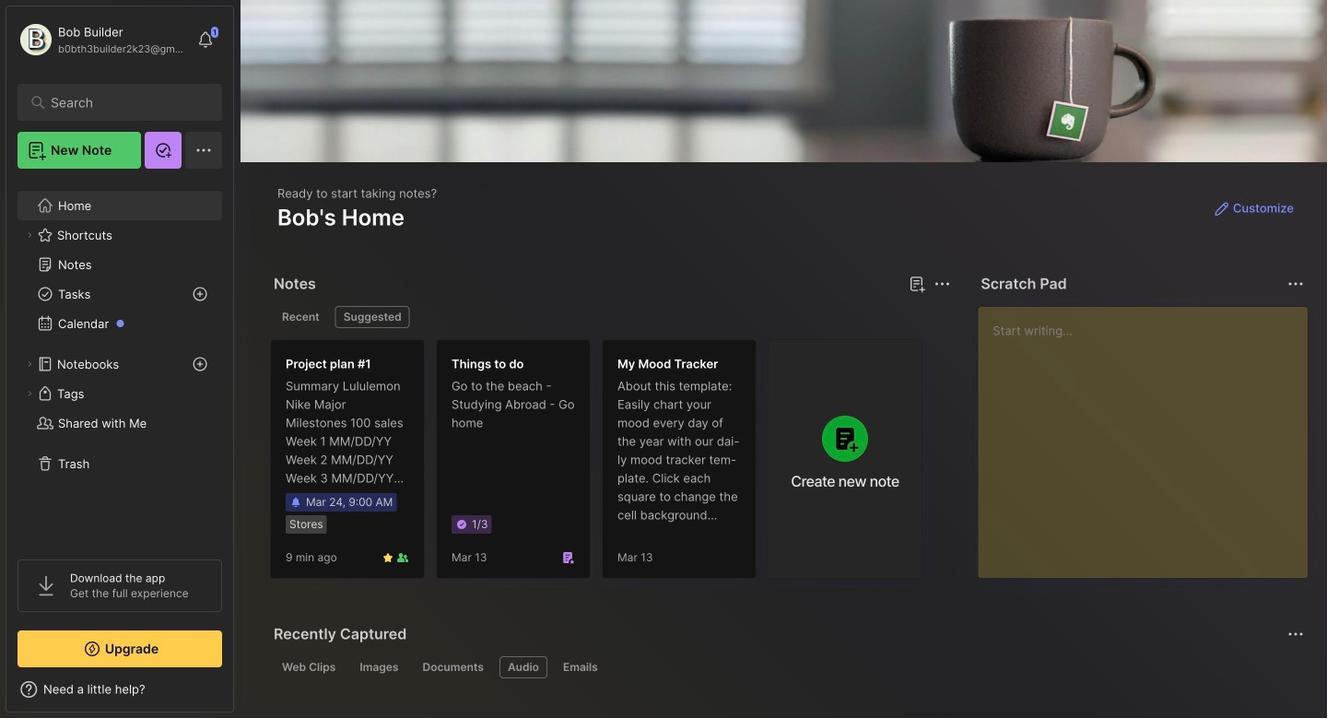 Task type: describe. For each thing, give the bounding box(es) containing it.
more actions image
[[932, 273, 954, 295]]

main element
[[0, 0, 240, 718]]

Search text field
[[51, 94, 198, 112]]

none search field inside main element
[[51, 91, 198, 113]]

Account field
[[18, 21, 188, 58]]

tree inside main element
[[6, 180, 233, 543]]

expand notebooks image
[[24, 359, 35, 370]]

Start writing… text field
[[993, 307, 1308, 563]]



Task type: vqa. For each thing, say whether or not it's contained in the screenshot.
'within'
no



Task type: locate. For each thing, give the bounding box(es) containing it.
WHAT'S NEW field
[[6, 675, 233, 705]]

more actions image
[[1285, 273, 1308, 295]]

tab
[[274, 306, 328, 328], [335, 306, 410, 328], [274, 657, 344, 679], [352, 657, 407, 679], [414, 657, 492, 679], [500, 657, 548, 679], [555, 657, 607, 679]]

0 vertical spatial tab list
[[274, 306, 948, 328]]

1 more actions field from the left
[[930, 271, 956, 297]]

1 vertical spatial tab list
[[274, 657, 1302, 679]]

click to collapse image
[[233, 684, 247, 706]]

1 horizontal spatial more actions field
[[1284, 271, 1309, 297]]

None search field
[[51, 91, 198, 113]]

1 tab list from the top
[[274, 306, 948, 328]]

0 horizontal spatial more actions field
[[930, 271, 956, 297]]

2 more actions field from the left
[[1284, 271, 1309, 297]]

More actions field
[[930, 271, 956, 297], [1284, 271, 1309, 297]]

tab list
[[274, 306, 948, 328], [274, 657, 1302, 679]]

tree
[[6, 180, 233, 543]]

expand tags image
[[24, 388, 35, 399]]

row group
[[270, 339, 934, 590]]

2 tab list from the top
[[274, 657, 1302, 679]]



